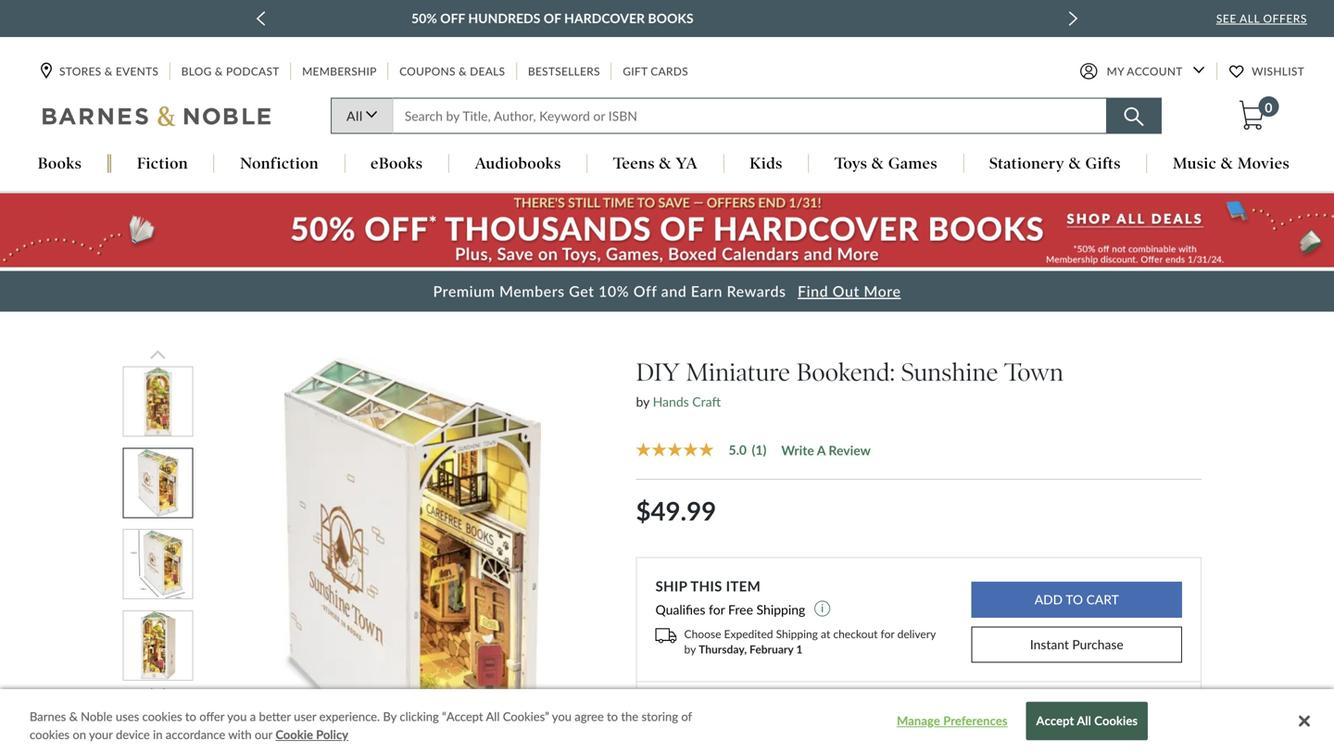 Task type: locate. For each thing, give the bounding box(es) containing it.
& left gifts
[[1069, 154, 1081, 173]]

option
[[122, 691, 194, 753]]

earn
[[691, 282, 723, 300]]

thursday,
[[699, 642, 747, 656]]

1 vertical spatial books
[[38, 154, 82, 173]]

to left the
[[607, 709, 618, 724]]

clicking
[[400, 709, 439, 724]]

ebooks
[[371, 154, 423, 173]]

0 vertical spatial shipping
[[757, 602, 805, 617]]

alternative view 2 of diy miniature bookend: sunshine town image
[[138, 449, 179, 517]]

1 horizontal spatial off
[[633, 282, 657, 300]]

books button
[[12, 154, 108, 175]]

1 vertical spatial by
[[684, 642, 696, 656]]

& up on
[[69, 709, 78, 724]]

cards
[[651, 64, 688, 78]]

& for gifts
[[1069, 154, 1081, 173]]

off
[[337, 10, 362, 26], [633, 282, 657, 300]]

0 horizontal spatial a
[[250, 709, 256, 724]]

diy
[[636, 357, 680, 387]]

of right hundreds
[[441, 10, 458, 26]]

diy miniature bookend: sunshine town by hands craft
[[636, 357, 1063, 410]]

$49.99 main content
[[0, 192, 1334, 753]]

& for ya
[[659, 154, 672, 173]]

1 horizontal spatial to
[[607, 709, 618, 724]]

0 horizontal spatial off
[[337, 10, 362, 26]]

1 to from the left
[[185, 709, 196, 724]]

toys & games button
[[809, 154, 963, 175]]

& left deals
[[459, 64, 467, 78]]

off inside $49.99 main content
[[633, 282, 657, 300]]

audiobooks button
[[449, 154, 587, 175]]

pick up in store
[[655, 702, 776, 719]]

1 vertical spatial off
[[633, 282, 657, 300]]

1 horizontal spatial by
[[684, 642, 696, 656]]

all right accept
[[1077, 714, 1091, 728]]

all down membership
[[347, 108, 363, 124]]

of inside barnes & noble uses cookies to offer you a better user experience. by clicking "accept all cookies" you agree to the storing of cookies on your device in accordance with our
[[681, 709, 692, 724]]

privacy alert dialog
[[0, 689, 1334, 753]]

1 horizontal spatial a
[[817, 442, 826, 458]]

0 horizontal spatial for
[[709, 602, 725, 617]]

by down choose
[[684, 642, 696, 656]]

0 vertical spatial of
[[441, 10, 458, 26]]

shipping right free
[[757, 602, 805, 617]]

off left and
[[633, 282, 657, 300]]

toys & games
[[835, 154, 938, 173]]

0 vertical spatial cookies
[[142, 709, 182, 724]]

cookies
[[142, 709, 182, 724], [30, 727, 70, 742]]

out
[[833, 282, 860, 300]]

& right blog
[[215, 64, 223, 78]]

manage preferences button
[[894, 703, 1010, 740]]

cookie policy link
[[275, 726, 348, 744]]

the
[[621, 709, 638, 724]]

sunshine
[[901, 357, 998, 387]]

this
[[690, 578, 722, 594]]

by
[[636, 394, 649, 410], [684, 642, 696, 656]]

fiction
[[137, 154, 188, 173]]

barnes
[[30, 709, 66, 724]]

1 horizontal spatial for
[[881, 627, 895, 641]]

for left delivery
[[881, 627, 895, 641]]

next slide / item image
[[1069, 11, 1078, 26]]

a inside barnes & noble uses cookies to offer you a better user experience. by clicking "accept all cookies" you agree to the storing of cookies on your device in accordance with our
[[250, 709, 256, 724]]

stores & events
[[59, 64, 159, 78]]

cookies"
[[503, 709, 549, 724]]

None field
[[393, 98, 1107, 134]]

to up 'accordance'
[[185, 709, 196, 724]]

for inside "choose expedited shipping at checkout for delivery by"
[[881, 627, 895, 641]]

0 horizontal spatial cookies
[[30, 727, 70, 742]]

all inside 'all' link
[[347, 108, 363, 124]]

agree
[[575, 709, 604, 724]]

gifts
[[1086, 154, 1121, 173]]

0 vertical spatial by
[[636, 394, 649, 410]]

all right "accept
[[486, 709, 500, 724]]

alternative view 1 of diy miniature bookend: sunshine town image
[[124, 368, 192, 436]]

1 vertical spatial cookies
[[30, 727, 70, 742]]

books
[[545, 10, 591, 26], [38, 154, 82, 173]]

& inside button
[[1221, 154, 1233, 173]]

&
[[104, 64, 113, 78], [215, 64, 223, 78], [459, 64, 467, 78], [659, 154, 672, 173], [872, 154, 884, 173], [1069, 154, 1081, 173], [1221, 154, 1233, 173], [69, 709, 78, 724]]

0 horizontal spatial books
[[38, 154, 82, 173]]

free
[[728, 602, 753, 617]]

option inside $49.99 main content
[[122, 691, 194, 753]]

you up "with" at bottom
[[227, 709, 247, 724]]

my
[[1107, 64, 1124, 78]]

members
[[499, 282, 565, 300]]

shipping up 1
[[776, 627, 818, 641]]

device
[[116, 727, 150, 742]]

all
[[1240, 12, 1260, 25], [347, 108, 363, 124], [486, 709, 500, 724], [1077, 714, 1091, 728]]

1 vertical spatial of
[[681, 709, 692, 724]]

0 horizontal spatial to
[[185, 709, 196, 724]]

membership link
[[300, 63, 379, 80]]

a up the our at the left bottom
[[250, 709, 256, 724]]

0 horizontal spatial you
[[227, 709, 247, 724]]

& right music
[[1221, 154, 1233, 173]]

& right stores
[[104, 64, 113, 78]]

miniature
[[686, 357, 790, 387]]

noble
[[81, 709, 113, 724]]

& right the toys
[[872, 154, 884, 173]]

accordance
[[166, 727, 225, 742]]

alternative view 4 of diy miniature bookend: sunshine town image
[[140, 611, 176, 680]]

teens & ya
[[613, 154, 698, 173]]

None submit
[[971, 582, 1182, 618], [971, 706, 1182, 742], [971, 582, 1182, 618], [971, 706, 1182, 742]]

pick
[[655, 702, 687, 719]]

1 vertical spatial a
[[250, 709, 256, 724]]

2 you from the left
[[552, 709, 572, 724]]

offer
[[199, 709, 224, 724]]

expedited
[[724, 627, 773, 641]]

& inside barnes & noble uses cookies to offer you a better user experience. by clicking "accept all cookies" you agree to the storing of cookies on your device in accordance with our
[[69, 709, 78, 724]]

1 horizontal spatial of
[[681, 709, 692, 724]]

1 horizontal spatial you
[[552, 709, 572, 724]]

instant purchase
[[1030, 637, 1124, 652]]

0 horizontal spatial of
[[441, 10, 458, 26]]

membership
[[302, 64, 377, 78]]

a inside $49.99 main content
[[817, 442, 826, 458]]

1 vertical spatial for
[[881, 627, 895, 641]]

"accept
[[442, 709, 483, 724]]

of right 'storing'
[[681, 709, 692, 724]]

0 horizontal spatial by
[[636, 394, 649, 410]]

0 vertical spatial for
[[709, 602, 725, 617]]

february
[[750, 642, 793, 656]]

& left ya
[[659, 154, 672, 173]]

choose expedited shipping at checkout for delivery by
[[684, 627, 936, 656]]

off right 50%
[[337, 10, 362, 26]]

games
[[888, 154, 938, 173]]

experience.
[[319, 709, 380, 724]]

gift
[[623, 64, 648, 78]]

by left hands
[[636, 394, 649, 410]]

hardcover
[[461, 10, 542, 26]]

cookies up in
[[142, 709, 182, 724]]

you left agree
[[552, 709, 572, 724]]

& for deals
[[459, 64, 467, 78]]

stores & events link
[[41, 63, 160, 80]]

see all offers link
[[1216, 12, 1307, 25]]

50% off hundreds of hardcover books link
[[308, 7, 591, 30]]

list box
[[122, 348, 194, 753]]

for inside ship this item qualifies for free shipping
[[709, 602, 725, 617]]

cookies down barnes
[[30, 727, 70, 742]]

5.0 (1)
[[729, 442, 767, 458]]

thursday, february 1
[[699, 642, 803, 656]]

cookie policy
[[275, 727, 348, 742]]

0 vertical spatial a
[[817, 442, 826, 458]]

for left free
[[709, 602, 725, 617]]

by
[[383, 709, 397, 724]]

cart image
[[1239, 101, 1264, 130]]

1 vertical spatial shipping
[[776, 627, 818, 641]]

get
[[569, 282, 594, 300]]

gift cards
[[623, 64, 688, 78]]

premium members get 10% off and earn rewards find out more
[[433, 282, 901, 300]]

& for events
[[104, 64, 113, 78]]

50% off thousans of hardcover books, plus, save on toys, games, boxed calendars and more image
[[0, 193, 1334, 267]]

write a review button
[[781, 442, 871, 458]]

cookies
[[1094, 714, 1138, 728]]

see
[[1216, 12, 1237, 25]]

bestsellers
[[528, 64, 600, 78]]

0 vertical spatial books
[[545, 10, 591, 26]]

craft
[[692, 394, 721, 410]]

storing
[[642, 709, 678, 724]]

a
[[817, 442, 826, 458], [250, 709, 256, 724]]

see all offers
[[1216, 12, 1307, 25]]

a right write
[[817, 442, 826, 458]]

fiction button
[[111, 154, 214, 175]]

& inside button
[[1069, 154, 1081, 173]]

my account button
[[1080, 63, 1205, 80]]

to
[[185, 709, 196, 724], [607, 709, 618, 724]]



Task type: describe. For each thing, give the bounding box(es) containing it.
list box inside $49.99 main content
[[122, 348, 194, 753]]

coupons & deals
[[399, 64, 505, 78]]

stationery & gifts button
[[964, 154, 1147, 175]]

ship this item qualifies for free shipping
[[655, 578, 809, 617]]

stationery
[[990, 154, 1065, 173]]

our
[[255, 727, 272, 742]]

5.0
[[729, 442, 747, 458]]

instant purchase button
[[971, 627, 1182, 663]]

my account
[[1107, 64, 1183, 78]]

shipping inside ship this item qualifies for free shipping
[[757, 602, 805, 617]]

in
[[713, 702, 728, 719]]

rewards
[[727, 282, 786, 300]]

deals
[[470, 64, 505, 78]]

music & movies
[[1173, 154, 1290, 173]]

50% off hundreds of hardcover books
[[308, 10, 591, 26]]

(1)
[[752, 442, 767, 458]]

logo image
[[43, 105, 272, 131]]

audiobooks
[[475, 154, 561, 173]]

50%
[[308, 10, 334, 26]]

accept
[[1036, 714, 1074, 728]]

previous slide / item image
[[256, 11, 265, 26]]

blog
[[181, 64, 212, 78]]

user
[[294, 709, 316, 724]]

policy
[[316, 727, 348, 742]]

all inside accept all cookies button
[[1077, 714, 1091, 728]]

stationery & gifts
[[990, 154, 1121, 173]]

1 horizontal spatial cookies
[[142, 709, 182, 724]]

at
[[821, 627, 830, 641]]

& for games
[[872, 154, 884, 173]]

cookie
[[275, 727, 313, 742]]

write
[[781, 442, 814, 458]]

& for podcast
[[215, 64, 223, 78]]

search image
[[1124, 107, 1144, 126]]

ship
[[655, 578, 687, 594]]

& for movies
[[1221, 154, 1233, 173]]

teens
[[613, 154, 655, 173]]

on
[[73, 727, 86, 742]]

user image
[[1080, 63, 1098, 80]]

delivery
[[897, 627, 936, 641]]

1
[[796, 642, 803, 656]]

events
[[116, 64, 159, 78]]

ebooks button
[[345, 154, 449, 175]]

shipping inside "choose expedited shipping at checkout for delivery by"
[[776, 627, 818, 641]]

in
[[153, 727, 163, 742]]

kids
[[750, 154, 783, 173]]

0 button
[[1237, 96, 1279, 131]]

Search by Title, Author, Keyword or ISBN text field
[[393, 98, 1107, 134]]

movies
[[1238, 154, 1290, 173]]

preferences
[[943, 714, 1008, 728]]

hands craft link
[[653, 394, 721, 410]]

accept all cookies button
[[1026, 702, 1148, 741]]

1 horizontal spatial books
[[545, 10, 591, 26]]

alternative view 3 of diy miniature bookend: sunshine town image
[[131, 530, 185, 599]]

all inside barnes & noble uses cookies to offer you a better user experience. by clicking "accept all cookies" you agree to the storing of cookies on your device in accordance with our
[[486, 709, 500, 724]]

bookend:
[[797, 357, 895, 387]]

by inside "choose expedited shipping at checkout for delivery by"
[[684, 642, 696, 656]]

coupons & deals link
[[398, 63, 507, 80]]

music
[[1173, 154, 1217, 173]]

podcast
[[226, 64, 279, 78]]

premium
[[433, 282, 495, 300]]

manage preferences
[[897, 714, 1008, 728]]

and
[[661, 282, 687, 300]]

1 you from the left
[[227, 709, 247, 724]]

nonfiction
[[240, 154, 319, 173]]

gift cards link
[[621, 63, 690, 80]]

bestsellers link
[[526, 63, 602, 80]]

item
[[726, 578, 761, 594]]

toys
[[835, 154, 868, 173]]

0 vertical spatial off
[[337, 10, 362, 26]]

teens & ya button
[[587, 154, 723, 175]]

checkout
[[833, 627, 878, 641]]

down arrow image
[[1193, 66, 1205, 74]]

choose
[[684, 627, 721, 641]]

music & movies button
[[1147, 154, 1316, 175]]

qualifies
[[655, 602, 705, 617]]

more
[[864, 282, 901, 300]]

coupons
[[399, 64, 456, 78]]

write a review
[[781, 442, 871, 458]]

better
[[259, 709, 291, 724]]

hands
[[653, 394, 689, 410]]

books inside button
[[38, 154, 82, 173]]

offers
[[1263, 12, 1307, 25]]

& for noble
[[69, 709, 78, 724]]

all right "see"
[[1240, 12, 1260, 25]]

by inside 'diy miniature bookend: sunshine town by hands craft'
[[636, 394, 649, 410]]

ya
[[676, 154, 698, 173]]

2 to from the left
[[607, 709, 618, 724]]

all link
[[331, 98, 393, 134]]

hundreds
[[365, 10, 438, 26]]

diy miniature bookend: sunshine town image
[[282, 358, 541, 753]]

kids button
[[724, 154, 808, 175]]

up
[[691, 702, 710, 719]]

accept all cookies
[[1036, 714, 1138, 728]]

store
[[732, 702, 776, 719]]

purchase
[[1072, 637, 1124, 652]]

account
[[1127, 64, 1183, 78]]

with
[[228, 727, 252, 742]]



Task type: vqa. For each thing, say whether or not it's contained in the screenshot.
"claire"
no



